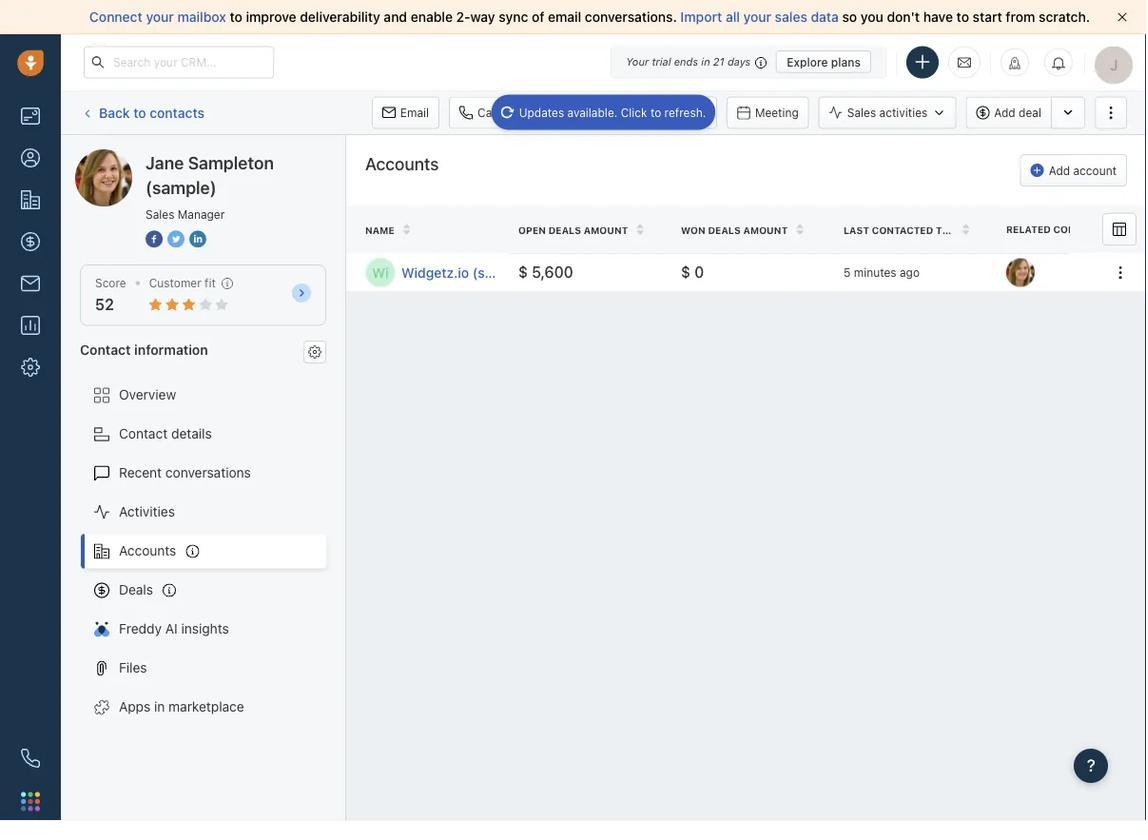 Task type: locate. For each thing, give the bounding box(es) containing it.
sampleton down back to contacts
[[146, 149, 212, 165]]

task
[[682, 106, 707, 119]]

add inside button
[[995, 106, 1016, 119]]

last
[[844, 224, 870, 235]]

0 horizontal spatial $
[[519, 263, 528, 281]]

0 horizontal spatial accounts
[[119, 543, 176, 559]]

1 horizontal spatial sales
[[848, 106, 877, 119]]

in right apps
[[154, 699, 165, 715]]

recent conversations
[[119, 465, 251, 481]]

52
[[95, 296, 114, 314]]

related
[[1007, 224, 1051, 235]]

activities
[[119, 504, 175, 520]]

accounts down activities
[[119, 543, 176, 559]]

insights
[[181, 621, 229, 637]]

contacts right "related"
[[1054, 224, 1108, 235]]

sales activities
[[848, 106, 928, 119]]

5,600
[[532, 263, 573, 281]]

sales up facebook circled icon
[[146, 207, 175, 221]]

$ left 0
[[681, 263, 691, 281]]

meeting button
[[727, 97, 809, 129]]

and
[[384, 9, 407, 25]]

linkedin circled image
[[189, 228, 206, 249]]

sampleton up manager
[[188, 152, 274, 173]]

0
[[695, 263, 704, 281]]

1 amount from the left
[[584, 224, 628, 235]]

widgetz.io
[[402, 264, 469, 280]]

1 horizontal spatial $
[[681, 263, 691, 281]]

your
[[626, 56, 649, 68]]

in left 21
[[702, 56, 710, 68]]

1 horizontal spatial in
[[702, 56, 710, 68]]

deals right open
[[549, 224, 581, 235]]

1 horizontal spatial amount
[[744, 224, 788, 235]]

deals for open
[[549, 224, 581, 235]]

5
[[844, 266, 851, 279]]

call button
[[449, 97, 507, 129]]

way
[[471, 9, 495, 25]]

sales activities button
[[819, 97, 966, 129], [819, 97, 957, 129]]

1 vertical spatial in
[[154, 699, 165, 715]]

name
[[365, 224, 395, 235]]

your
[[146, 9, 174, 25], [744, 9, 772, 25]]

1 vertical spatial (sample)
[[146, 177, 217, 197]]

deals for won
[[708, 224, 741, 235]]

0 horizontal spatial amount
[[584, 224, 628, 235]]

5 minutes ago
[[844, 266, 920, 279]]

contacts down search your crm... text box
[[150, 104, 205, 120]]

(sample) inside the widgetz.io (sample) link
[[473, 264, 528, 280]]

ai
[[165, 621, 178, 637]]

sampleton inside jane sampleton (sample)
[[188, 152, 274, 173]]

0 vertical spatial add
[[995, 106, 1016, 119]]

to left start
[[957, 9, 970, 25]]

0 vertical spatial contact
[[80, 341, 131, 357]]

contacts
[[150, 104, 205, 120], [1054, 224, 1108, 235]]

1 vertical spatial sales
[[146, 207, 175, 221]]

52 button
[[95, 296, 114, 314]]

sales left the "activities"
[[848, 106, 877, 119]]

your right all
[[744, 9, 772, 25]]

1 horizontal spatial jane
[[146, 152, 184, 173]]

contact
[[80, 341, 131, 357], [119, 426, 168, 442]]

overview
[[119, 387, 176, 403]]

$ left the 5,600
[[519, 263, 528, 281]]

(sample) up manager
[[215, 149, 269, 165]]

0 vertical spatial sales
[[848, 106, 877, 119]]

0 horizontal spatial sales
[[146, 207, 175, 221]]

2 $ from the left
[[681, 263, 691, 281]]

contact down the 52 button
[[80, 341, 131, 357]]

amount right won
[[744, 224, 788, 235]]

1 $ from the left
[[519, 263, 528, 281]]

1 horizontal spatial deals
[[708, 224, 741, 235]]

don't
[[887, 9, 920, 25]]

sms
[[578, 106, 602, 119]]

0 vertical spatial in
[[702, 56, 710, 68]]

jane down back to contacts
[[146, 152, 184, 173]]

0 vertical spatial accounts
[[365, 153, 439, 174]]

1 vertical spatial add
[[1049, 164, 1071, 177]]

(sample) left the 5,600
[[473, 264, 528, 280]]

amount right open
[[584, 224, 628, 235]]

1 horizontal spatial accounts
[[365, 153, 439, 174]]

0 horizontal spatial jane
[[113, 149, 143, 165]]

0 horizontal spatial deals
[[549, 224, 581, 235]]

phone element
[[11, 739, 49, 777]]

amount for won deals amount
[[744, 224, 788, 235]]

2 vertical spatial (sample)
[[473, 264, 528, 280]]

enable
[[411, 9, 453, 25]]

jane
[[113, 149, 143, 165], [146, 152, 184, 173]]

add left deal
[[995, 106, 1016, 119]]

your left mailbox
[[146, 9, 174, 25]]

meeting
[[755, 106, 799, 119]]

jane sampleton (sample)
[[113, 149, 269, 165], [146, 152, 274, 197]]

sales
[[775, 9, 808, 25]]

in
[[702, 56, 710, 68], [154, 699, 165, 715]]

accounts down email button on the left top of page
[[365, 153, 439, 174]]

of
[[532, 9, 545, 25]]

sales
[[848, 106, 877, 119], [146, 207, 175, 221]]

connect your mailbox link
[[89, 9, 230, 25]]

2 your from the left
[[744, 9, 772, 25]]

apps
[[119, 699, 151, 715]]

customer
[[149, 276, 201, 290]]

email image
[[958, 55, 971, 70]]

1 horizontal spatial add
[[1049, 164, 1071, 177]]

0 horizontal spatial contacts
[[150, 104, 205, 120]]

open
[[519, 224, 546, 235]]

2 deals from the left
[[708, 224, 741, 235]]

deals right won
[[708, 224, 741, 235]]

start
[[973, 9, 1003, 25]]

0 vertical spatial contacts
[[150, 104, 205, 120]]

(sample)
[[215, 149, 269, 165], [146, 177, 217, 197], [473, 264, 528, 280]]

0 horizontal spatial add
[[995, 106, 1016, 119]]

1 vertical spatial contact
[[119, 426, 168, 442]]

add left account
[[1049, 164, 1071, 177]]

freshworks switcher image
[[21, 792, 40, 811]]

fit
[[205, 276, 216, 290]]

sampleton
[[146, 149, 212, 165], [188, 152, 274, 173]]

score 52
[[95, 276, 126, 314]]

mng settings image
[[308, 345, 322, 358]]

1 vertical spatial contacts
[[1054, 224, 1108, 235]]

sales for sales activities
[[848, 106, 877, 119]]

add inside button
[[1049, 164, 1071, 177]]

scratch.
[[1039, 9, 1090, 25]]

time
[[936, 224, 960, 235]]

deal
[[1019, 106, 1042, 119]]

accounts
[[365, 153, 439, 174], [119, 543, 176, 559]]

2 amount from the left
[[744, 224, 788, 235]]

$ 5,600
[[519, 263, 573, 281]]

refresh.
[[665, 106, 706, 119]]

related contacts
[[1007, 224, 1108, 235]]

1 horizontal spatial your
[[744, 9, 772, 25]]

widgetz.io (sample) link
[[402, 263, 528, 282]]

amount for open deals amount
[[584, 224, 628, 235]]

1 deals from the left
[[549, 224, 581, 235]]

explore
[[787, 55, 828, 69]]

contact up recent
[[119, 426, 168, 442]]

task button
[[654, 97, 717, 129]]

manager
[[178, 207, 225, 221]]

0 horizontal spatial in
[[154, 699, 165, 715]]

jane down back
[[113, 149, 143, 165]]

updates available. click to refresh.
[[519, 106, 706, 119]]

(sample) up sales manager
[[146, 177, 217, 197]]

activities
[[880, 106, 928, 119]]

call
[[478, 106, 498, 119]]

0 horizontal spatial your
[[146, 9, 174, 25]]

1 vertical spatial accounts
[[119, 543, 176, 559]]

mailbox
[[178, 9, 226, 25]]



Task type: vqa. For each thing, say whether or not it's contained in the screenshot.
The Quantity
no



Task type: describe. For each thing, give the bounding box(es) containing it.
open deals amount
[[519, 224, 628, 235]]

contact for contact details
[[119, 426, 168, 442]]

from
[[1006, 9, 1036, 25]]

details
[[171, 426, 212, 442]]

sms button
[[549, 97, 612, 129]]

Search your CRM... text field
[[84, 46, 274, 78]]

widgetz.io (sample)
[[402, 264, 528, 280]]

jane sampleton (sample) up sales manager
[[113, 149, 269, 165]]

wi button
[[365, 257, 396, 288]]

contact for contact information
[[80, 341, 131, 357]]

ago
[[900, 266, 920, 279]]

21
[[713, 56, 725, 68]]

add deal button
[[966, 97, 1051, 129]]

import
[[681, 9, 722, 25]]

facebook circled image
[[146, 228, 163, 249]]

all
[[726, 9, 740, 25]]

add for add deal
[[995, 106, 1016, 119]]

connect your mailbox to improve deliverability and enable 2-way sync of email conversations. import all your sales data so you don't have to start from scratch.
[[89, 9, 1090, 25]]

deals
[[119, 582, 153, 598]]

contact details
[[119, 426, 212, 442]]

back
[[99, 104, 130, 120]]

contacted
[[872, 224, 934, 235]]

add account
[[1049, 164, 1117, 177]]

$ for $ 5,600
[[519, 263, 528, 281]]

add account button
[[1021, 154, 1128, 186]]

marketplace
[[169, 699, 244, 715]]

information
[[134, 341, 208, 357]]

back to contacts
[[99, 104, 205, 120]]

deliverability
[[300, 9, 380, 25]]

customer fit
[[149, 276, 216, 290]]

2-
[[456, 9, 471, 25]]

sales manager
[[146, 207, 225, 221]]

you
[[861, 9, 884, 25]]

updates
[[519, 106, 564, 119]]

to right back
[[133, 104, 146, 120]]

(sample) inside jane sampleton (sample)
[[146, 177, 217, 197]]

last contacted time
[[844, 224, 960, 235]]

freddy ai insights
[[119, 621, 229, 637]]

jane inside jane sampleton (sample)
[[146, 152, 184, 173]]

sales for sales manager
[[146, 207, 175, 221]]

close image
[[1118, 12, 1128, 22]]

available.
[[568, 106, 618, 119]]

click
[[621, 106, 647, 119]]

explore plans link
[[777, 50, 872, 73]]

explore plans
[[787, 55, 861, 69]]

jane sampleton (sample) up manager
[[146, 152, 274, 197]]

1 horizontal spatial contacts
[[1054, 224, 1108, 235]]

so
[[843, 9, 858, 25]]

minutes
[[854, 266, 897, 279]]

updates available. click to refresh. link
[[492, 95, 716, 130]]

sync
[[499, 9, 528, 25]]

score
[[95, 276, 126, 290]]

won deals amount
[[681, 224, 788, 235]]

to right mailbox
[[230, 9, 243, 25]]

trial
[[652, 56, 671, 68]]

1 your from the left
[[146, 9, 174, 25]]

files
[[119, 660, 147, 676]]

days
[[728, 56, 751, 68]]

data
[[811, 9, 839, 25]]

connect
[[89, 9, 143, 25]]

plans
[[831, 55, 861, 69]]

apps in marketplace
[[119, 699, 244, 715]]

twitter circled image
[[167, 228, 185, 249]]

improve
[[246, 9, 296, 25]]

email
[[548, 9, 582, 25]]

email
[[400, 106, 429, 119]]

won
[[681, 224, 706, 235]]

0 vertical spatial (sample)
[[215, 149, 269, 165]]

conversations.
[[585, 9, 677, 25]]

to right 'click' on the top right
[[651, 106, 662, 119]]

have
[[924, 9, 953, 25]]

back to contacts link
[[80, 98, 206, 128]]

contact information
[[80, 341, 208, 357]]

wi
[[372, 264, 389, 280]]

your trial ends in 21 days
[[626, 56, 751, 68]]

email button
[[372, 97, 440, 129]]

recent
[[119, 465, 162, 481]]

phone image
[[21, 749, 40, 768]]

add for add account
[[1049, 164, 1071, 177]]

$ for $ 0
[[681, 263, 691, 281]]

$ 0
[[681, 263, 704, 281]]

ends
[[674, 56, 699, 68]]

call link
[[449, 97, 507, 129]]



